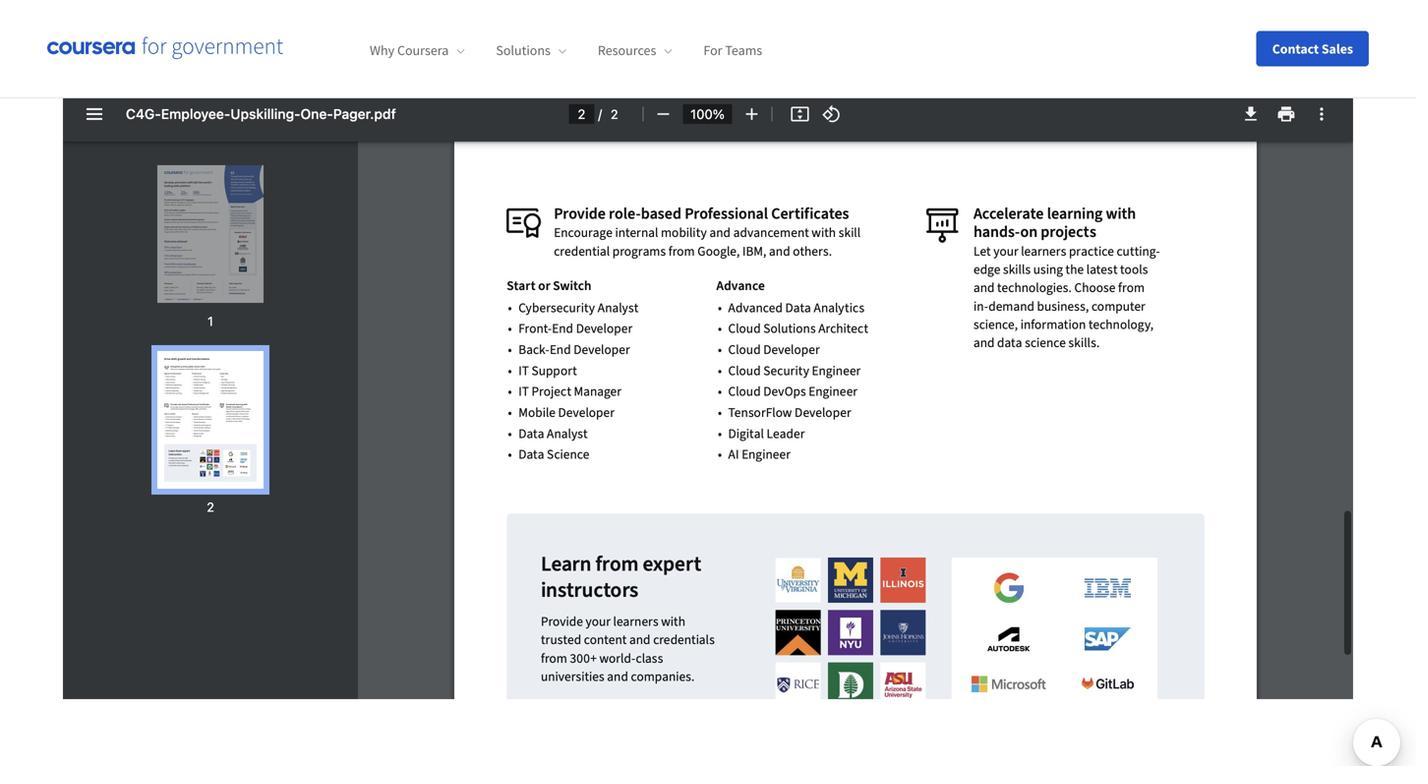 Task type: vqa. For each thing, say whether or not it's contained in the screenshot.
Why Coursera
yes



Task type: describe. For each thing, give the bounding box(es) containing it.
why coursera
[[370, 42, 449, 59]]

for teams link
[[704, 42, 762, 59]]

solutions
[[496, 42, 551, 59]]

for
[[704, 42, 722, 59]]

teams
[[725, 42, 762, 59]]

coursera
[[397, 42, 449, 59]]

why
[[370, 42, 395, 59]]



Task type: locate. For each thing, give the bounding box(es) containing it.
contact sales
[[1273, 40, 1353, 58]]

coursera for government image
[[47, 37, 283, 60]]

resources link
[[598, 42, 672, 59]]

contact
[[1273, 40, 1319, 58]]

why coursera link
[[370, 42, 465, 59]]

for teams
[[704, 42, 762, 59]]

solutions link
[[496, 42, 566, 59]]

contact sales button
[[1257, 31, 1369, 66]]

resources
[[598, 42, 656, 59]]

sales
[[1322, 40, 1353, 58]]



